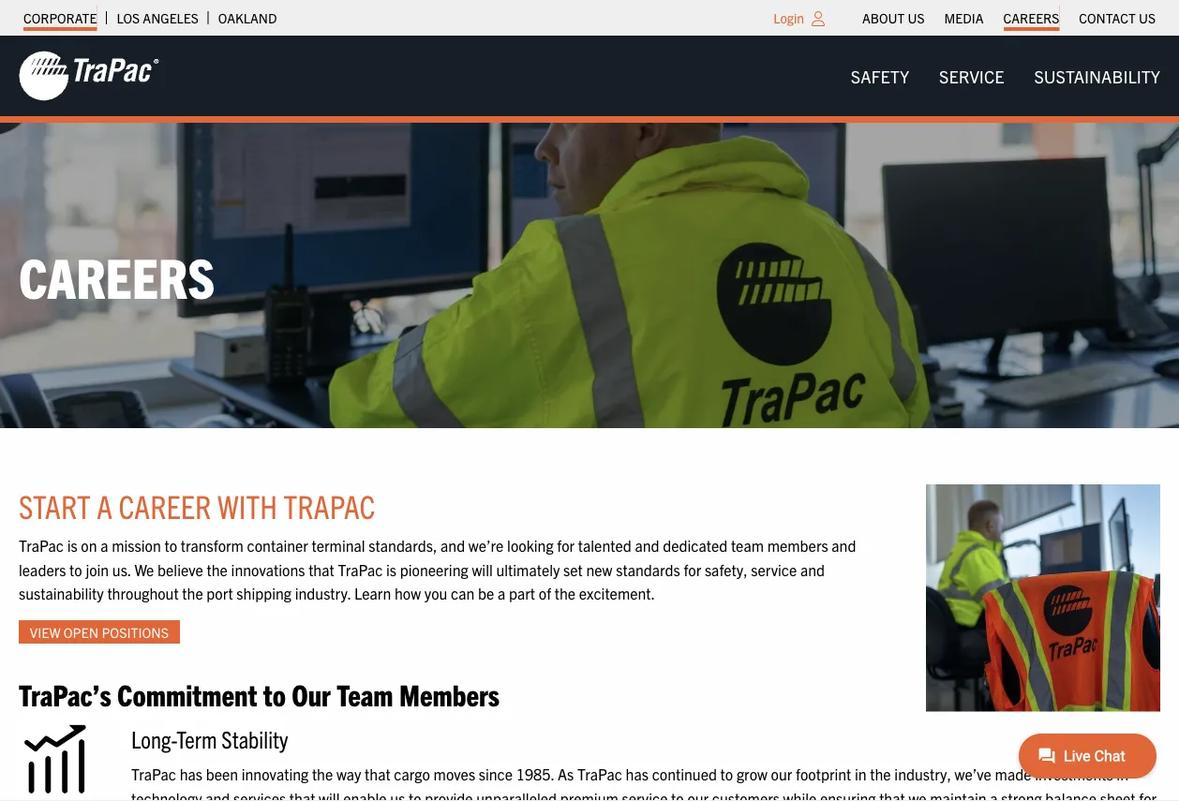 Task type: vqa. For each thing, say whether or not it's contained in the screenshot.
arriving
no



Task type: describe. For each thing, give the bounding box(es) containing it.
open
[[64, 624, 99, 641]]

start a career with trapac main content
[[0, 485, 1180, 802]]

1985.
[[517, 765, 555, 784]]

transform
[[181, 536, 244, 555]]

view open positions
[[30, 624, 169, 641]]

to left grow
[[721, 765, 734, 784]]

standards
[[616, 560, 681, 579]]

trapac up learn
[[338, 560, 383, 579]]

way
[[337, 765, 361, 784]]

with
[[217, 485, 278, 526]]

the up port
[[207, 560, 228, 579]]

customers
[[713, 789, 780, 802]]

los angeles
[[117, 9, 199, 26]]

trapac up premium
[[578, 765, 623, 784]]

trapac's commitment to our team members
[[19, 676, 500, 713]]

unparalleled
[[477, 789, 557, 802]]

dedicated
[[663, 536, 728, 555]]

continued
[[652, 765, 717, 784]]

stability
[[221, 724, 288, 754]]

industry,
[[895, 765, 952, 784]]

since
[[479, 765, 513, 784]]

excitement.
[[579, 584, 656, 603]]

about
[[863, 9, 905, 26]]

1 vertical spatial for
[[684, 560, 702, 579]]

throughout
[[107, 584, 179, 603]]

start
[[19, 485, 91, 526]]

trapac up the technology
[[131, 765, 176, 784]]

that down innovating
[[290, 789, 316, 802]]

1 vertical spatial careers
[[19, 241, 215, 310]]

careers inside menu bar
[[1004, 9, 1060, 26]]

0 horizontal spatial for
[[557, 536, 575, 555]]

innovating
[[242, 765, 309, 784]]

safety,
[[705, 560, 748, 579]]

mission
[[112, 536, 161, 555]]

grow
[[737, 765, 768, 784]]

as
[[558, 765, 574, 784]]

start a career with trapac
[[19, 485, 375, 526]]

angeles
[[143, 9, 199, 26]]

that inside trapac is on a mission to transform container terminal standards, and we're looking for talented and dedicated team members and leaders to join us. we believe the innovations that trapac is pioneering will ultimately set new standards for safety, service and sustainability throughout the port shipping industry. learn how you can be a part of the excitement.
[[309, 560, 335, 579]]

service inside the trapac has been innovating the way that cargo moves since 1985. as trapac has continued to grow our footprint in the industry, we've made investments in technology and services that will enable us to provide unparalleled premium service to our customers while ensuring that we maintain a strong balance sheet fo
[[622, 789, 668, 802]]

can
[[451, 584, 475, 603]]

us.
[[112, 560, 131, 579]]

and up standards
[[635, 536, 660, 555]]

media
[[945, 9, 984, 26]]

service
[[940, 65, 1005, 86]]

we
[[134, 560, 154, 579]]

the down believe
[[182, 584, 203, 603]]

to up believe
[[165, 536, 177, 555]]

part
[[509, 584, 536, 603]]

to down continued
[[672, 789, 684, 802]]

learn
[[355, 584, 391, 603]]

of
[[539, 584, 551, 603]]

moves
[[434, 765, 476, 784]]

enable
[[343, 789, 387, 802]]

members
[[768, 536, 829, 555]]

menu bar containing about us
[[853, 5, 1166, 31]]

you
[[425, 584, 448, 603]]

pioneering
[[400, 560, 469, 579]]

corporate image
[[19, 50, 159, 102]]

that up enable
[[365, 765, 391, 784]]

service link
[[925, 57, 1020, 95]]

about us link
[[863, 5, 925, 31]]

1 vertical spatial our
[[688, 789, 709, 802]]

safety link
[[836, 57, 925, 95]]

career
[[119, 485, 211, 526]]

balance
[[1046, 789, 1097, 802]]

been
[[206, 765, 238, 784]]

careers link
[[1004, 5, 1060, 31]]

contact us
[[1080, 9, 1156, 26]]

be
[[478, 584, 494, 603]]

footprint
[[796, 765, 852, 784]]

long-term stability
[[131, 724, 288, 754]]

we
[[909, 789, 927, 802]]

trapac has been innovating the way that cargo moves since 1985. as trapac has continued to grow our footprint in the industry, we've made investments in technology and services that will enable us to provide unparalleled premium service to our customers while ensuring that we maintain a strong balance sheet fo
[[131, 765, 1157, 802]]

on
[[81, 536, 97, 555]]

services
[[234, 789, 286, 802]]

long-
[[131, 724, 176, 754]]

about us
[[863, 9, 925, 26]]

view open positions link
[[19, 621, 180, 644]]

new
[[587, 560, 613, 579]]

service inside trapac is on a mission to transform container terminal standards, and we're looking for talented and dedicated team members and leaders to join us. we believe the innovations that trapac is pioneering will ultimately set new standards for safety, service and sustainability throughout the port shipping industry. learn how you can be a part of the excitement.
[[752, 560, 797, 579]]

view
[[30, 624, 61, 641]]



Task type: locate. For each thing, give the bounding box(es) containing it.
industry.
[[295, 584, 351, 603]]

0 vertical spatial is
[[67, 536, 78, 555]]

trapac up leaders
[[19, 536, 64, 555]]

1 horizontal spatial us
[[1139, 9, 1156, 26]]

our
[[292, 676, 331, 713]]

will inside trapac is on a mission to transform container terminal standards, and we're looking for talented and dedicated team members and leaders to join us. we believe the innovations that trapac is pioneering will ultimately set new standards for safety, service and sustainability throughout the port shipping industry. learn how you can be a part of the excitement.
[[472, 560, 493, 579]]

service
[[752, 560, 797, 579], [622, 789, 668, 802]]

1 vertical spatial will
[[319, 789, 340, 802]]

and
[[441, 536, 465, 555], [635, 536, 660, 555], [832, 536, 857, 555], [801, 560, 825, 579], [206, 789, 230, 802]]

looking
[[507, 536, 554, 555]]

los
[[117, 9, 140, 26]]

safety
[[851, 65, 910, 86]]

a right on
[[101, 536, 108, 555]]

will inside the trapac has been innovating the way that cargo moves since 1985. as trapac has continued to grow our footprint in the industry, we've made investments in technology and services that will enable us to provide unparalleled premium service to our customers while ensuring that we maintain a strong balance sheet fo
[[319, 789, 340, 802]]

sustainability link
[[1020, 57, 1176, 95]]

shipping
[[237, 584, 292, 603]]

to left our
[[263, 676, 286, 713]]

container
[[247, 536, 308, 555]]

our down continued
[[688, 789, 709, 802]]

standards,
[[369, 536, 437, 555]]

2 in from the left
[[1117, 765, 1129, 784]]

0 vertical spatial service
[[752, 560, 797, 579]]

port
[[207, 584, 233, 603]]

we've
[[955, 765, 992, 784]]

trapac is on a mission to transform container terminal standards, and we're looking for talented and dedicated team members and leaders to join us. we believe the innovations that trapac is pioneering will ultimately set new standards for safety, service and sustainability throughout the port shipping industry. learn how you can be a part of the excitement.
[[19, 536, 857, 603]]

1 horizontal spatial service
[[752, 560, 797, 579]]

2 us from the left
[[1139, 9, 1156, 26]]

to right us
[[409, 789, 422, 802]]

and down members
[[801, 560, 825, 579]]

a right be
[[498, 584, 506, 603]]

oakland
[[218, 9, 277, 26]]

1 us from the left
[[908, 9, 925, 26]]

careers
[[1004, 9, 1060, 26], [19, 241, 215, 310]]

how
[[395, 584, 421, 603]]

is left on
[[67, 536, 78, 555]]

for down dedicated
[[684, 560, 702, 579]]

2 has from the left
[[626, 765, 649, 784]]

media link
[[945, 5, 984, 31]]

has
[[180, 765, 203, 784], [626, 765, 649, 784]]

in
[[855, 765, 867, 784], [1117, 765, 1129, 784]]

has left continued
[[626, 765, 649, 784]]

the right of
[[555, 584, 576, 603]]

that
[[309, 560, 335, 579], [365, 765, 391, 784], [290, 789, 316, 802], [880, 789, 906, 802]]

menu bar down careers link
[[836, 57, 1176, 95]]

contact
[[1080, 9, 1136, 26]]

for
[[557, 536, 575, 555], [684, 560, 702, 579]]

we're
[[469, 536, 504, 555]]

1 horizontal spatial in
[[1117, 765, 1129, 784]]

will up be
[[472, 560, 493, 579]]

0 horizontal spatial in
[[855, 765, 867, 784]]

provide
[[425, 789, 473, 802]]

trapac
[[284, 485, 375, 526], [19, 536, 64, 555], [338, 560, 383, 579], [131, 765, 176, 784], [578, 765, 623, 784]]

ensuring
[[821, 789, 876, 802]]

1 in from the left
[[855, 765, 867, 784]]

maintain
[[931, 789, 987, 802]]

0 vertical spatial menu bar
[[853, 5, 1166, 31]]

0 horizontal spatial has
[[180, 765, 203, 784]]

investments
[[1036, 765, 1114, 784]]

1 has from the left
[[180, 765, 203, 784]]

0 vertical spatial our
[[772, 765, 793, 784]]

the
[[207, 560, 228, 579], [182, 584, 203, 603], [555, 584, 576, 603], [312, 765, 333, 784], [871, 765, 892, 784]]

trapac up terminal
[[284, 485, 375, 526]]

1 horizontal spatial has
[[626, 765, 649, 784]]

and down been
[[206, 789, 230, 802]]

in up sheet at the right of the page
[[1117, 765, 1129, 784]]

join
[[86, 560, 109, 579]]

0 vertical spatial will
[[472, 560, 493, 579]]

that up industry.
[[309, 560, 335, 579]]

will down way
[[319, 789, 340, 802]]

while
[[784, 789, 817, 802]]

oakland link
[[218, 5, 277, 31]]

the up 'ensuring'
[[871, 765, 892, 784]]

light image
[[812, 11, 825, 26]]

service down continued
[[622, 789, 668, 802]]

menu bar up service on the top of page
[[853, 5, 1166, 31]]

1 horizontal spatial for
[[684, 560, 702, 579]]

corporate
[[23, 9, 97, 26]]

1 vertical spatial service
[[622, 789, 668, 802]]

and up pioneering
[[441, 536, 465, 555]]

set
[[564, 560, 583, 579]]

us
[[390, 789, 405, 802]]

us right contact
[[1139, 9, 1156, 26]]

0 horizontal spatial will
[[319, 789, 340, 802]]

sustainability
[[1035, 65, 1161, 86]]

and inside the trapac has been innovating the way that cargo moves since 1985. as trapac has continued to grow our footprint in the industry, we've made investments in technology and services that will enable us to provide unparalleled premium service to our customers while ensuring that we maintain a strong balance sheet fo
[[206, 789, 230, 802]]

contact us link
[[1080, 5, 1156, 31]]

1 horizontal spatial our
[[772, 765, 793, 784]]

technology
[[131, 789, 202, 802]]

our up while
[[772, 765, 793, 784]]

us for about us
[[908, 9, 925, 26]]

team
[[337, 676, 394, 713]]

for up the "set"
[[557, 536, 575, 555]]

believe
[[158, 560, 203, 579]]

login link
[[774, 9, 805, 26]]

to
[[165, 536, 177, 555], [69, 560, 82, 579], [263, 676, 286, 713], [721, 765, 734, 784], [409, 789, 422, 802], [672, 789, 684, 802]]

positions
[[102, 624, 169, 641]]

0 horizontal spatial careers
[[19, 241, 215, 310]]

leaders
[[19, 560, 66, 579]]

talented
[[578, 536, 632, 555]]

menu bar containing safety
[[836, 57, 1176, 95]]

service down members
[[752, 560, 797, 579]]

1 horizontal spatial careers
[[1004, 9, 1060, 26]]

login
[[774, 9, 805, 26]]

that left we
[[880, 789, 906, 802]]

a left strong
[[991, 789, 998, 802]]

0 vertical spatial careers
[[1004, 9, 1060, 26]]

us right about
[[908, 9, 925, 26]]

premium
[[561, 789, 619, 802]]

terminal
[[312, 536, 365, 555]]

corporate link
[[23, 5, 97, 31]]

sustainability
[[19, 584, 104, 603]]

our
[[772, 765, 793, 784], [688, 789, 709, 802]]

is
[[67, 536, 78, 555], [386, 560, 397, 579]]

a up on
[[97, 485, 113, 526]]

in up 'ensuring'
[[855, 765, 867, 784]]

1 horizontal spatial will
[[472, 560, 493, 579]]

0 vertical spatial for
[[557, 536, 575, 555]]

the left way
[[312, 765, 333, 784]]

cargo
[[394, 765, 430, 784]]

los angeles link
[[117, 5, 199, 31]]

1 horizontal spatial is
[[386, 560, 397, 579]]

menu bar
[[853, 5, 1166, 31], [836, 57, 1176, 95]]

to left join
[[69, 560, 82, 579]]

trapac's
[[19, 676, 111, 713]]

0 horizontal spatial our
[[688, 789, 709, 802]]

us for contact us
[[1139, 9, 1156, 26]]

will
[[472, 560, 493, 579], [319, 789, 340, 802]]

innovations
[[231, 560, 305, 579]]

term
[[176, 724, 217, 754]]

team
[[731, 536, 764, 555]]

and right members
[[832, 536, 857, 555]]

1 vertical spatial is
[[386, 560, 397, 579]]

0 horizontal spatial is
[[67, 536, 78, 555]]

us inside "link"
[[908, 9, 925, 26]]

has left been
[[180, 765, 203, 784]]

0 horizontal spatial service
[[622, 789, 668, 802]]

commitment
[[117, 676, 257, 713]]

1 vertical spatial menu bar
[[836, 57, 1176, 95]]

a
[[97, 485, 113, 526], [101, 536, 108, 555], [498, 584, 506, 603], [991, 789, 998, 802]]

0 horizontal spatial us
[[908, 9, 925, 26]]

is down standards,
[[386, 560, 397, 579]]

ultimately
[[497, 560, 560, 579]]

sheet
[[1101, 789, 1136, 802]]

a inside the trapac has been innovating the way that cargo moves since 1985. as trapac has continued to grow our footprint in the industry, we've made investments in technology and services that will enable us to provide unparalleled premium service to our customers while ensuring that we maintain a strong balance sheet fo
[[991, 789, 998, 802]]



